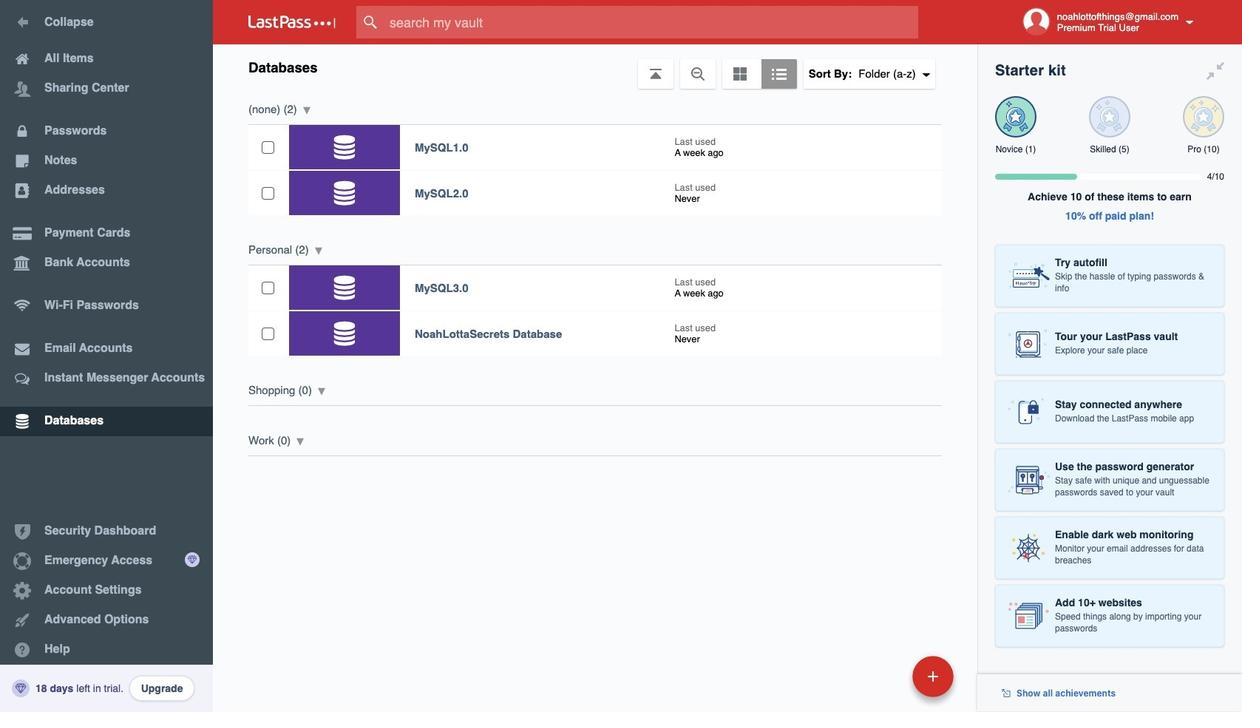 Task type: describe. For each thing, give the bounding box(es) containing it.
main navigation navigation
[[0, 0, 213, 713]]

lastpass image
[[249, 16, 336, 29]]

vault options navigation
[[213, 44, 978, 89]]

Search search field
[[357, 6, 948, 38]]



Task type: vqa. For each thing, say whether or not it's contained in the screenshot.
New Item 'navigation'
yes



Task type: locate. For each thing, give the bounding box(es) containing it.
new item navigation
[[811, 652, 963, 713]]

new item element
[[811, 656, 960, 698]]

search my vault text field
[[357, 6, 948, 38]]



